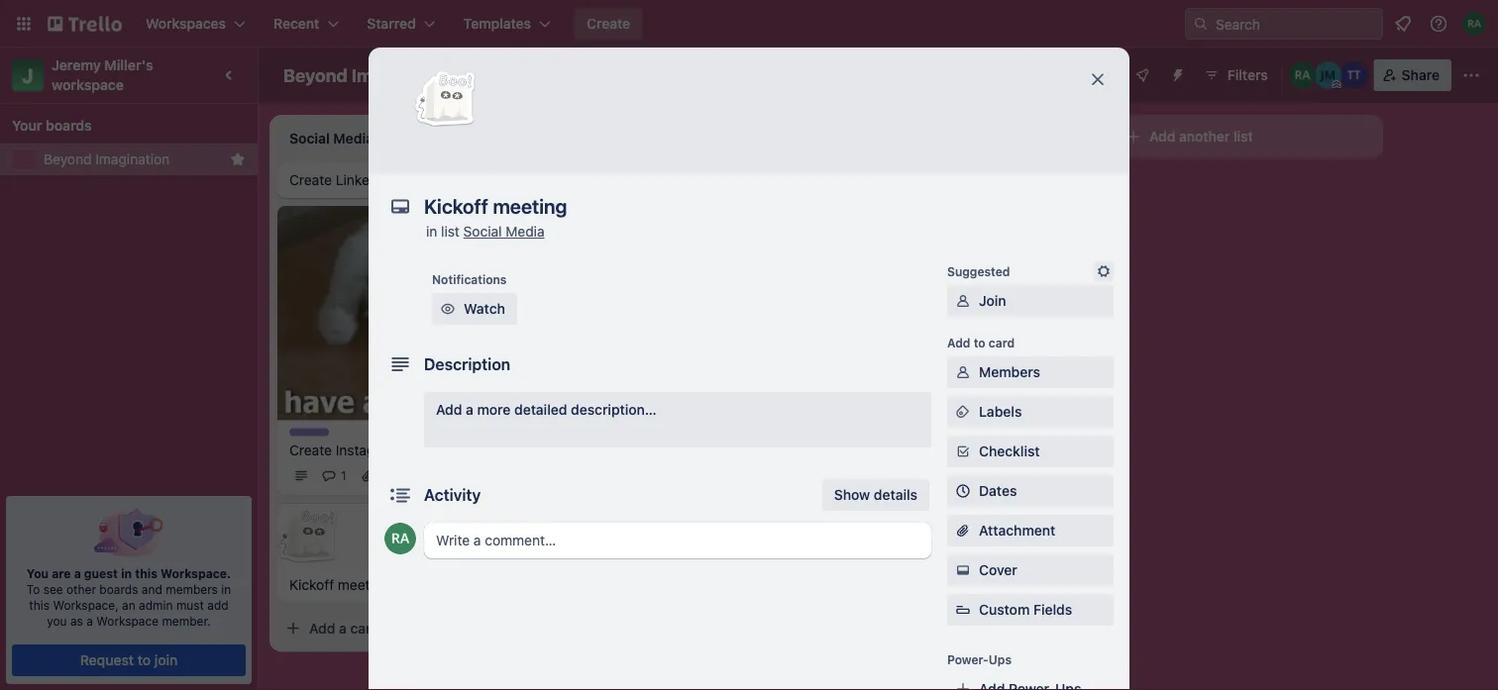 Task type: vqa. For each thing, say whether or not it's contained in the screenshot.
Cover 'link'
yes



Task type: describe. For each thing, give the bounding box(es) containing it.
request
[[80, 652, 134, 669]]

other
[[66, 583, 96, 596]]

social
[[463, 223, 502, 240]]

members
[[166, 583, 218, 596]]

imagination inside beyond imagination link
[[95, 151, 170, 167]]

boards inside you are a guest in this workspace. to see other boards and members in this workspace, an admin must add you as a workspace member.
[[99, 583, 138, 596]]

create instagram
[[289, 442, 399, 458]]

sm image for suggested
[[1094, 262, 1114, 281]]

create button
[[575, 8, 642, 40]]

kickoff meeting
[[289, 577, 390, 593]]

attachment button
[[947, 515, 1114, 547]]

the
[[652, 395, 672, 411]]

checklist link
[[947, 436, 1114, 468]]

dates button
[[947, 476, 1114, 507]]

attachment
[[979, 523, 1056, 539]]

watch
[[464, 301, 505, 317]]

add a card
[[309, 620, 380, 637]]

workspace
[[96, 614, 159, 628]]

jeremy
[[52, 57, 101, 73]]

media
[[506, 223, 545, 240]]

chef
[[676, 395, 707, 411]]

card for add a card
[[350, 620, 380, 637]]

Write a comment text field
[[424, 523, 931, 559]]

1 vertical spatial ruby anderson (rubyanderson7) image
[[1289, 61, 1317, 89]]

watch button
[[432, 293, 517, 325]]

and
[[142, 583, 162, 596]]

show details link
[[822, 480, 929, 511]]

cover
[[979, 562, 1017, 579]]

0 horizontal spatial terry turtle (terryturtle) image
[[499, 464, 523, 488]]

filters
[[1227, 67, 1268, 83]]

sm image for watch
[[438, 299, 458, 319]]

sm image for labels
[[953, 402, 973, 422]]

1 vertical spatial this
[[29, 598, 50, 612]]

create linkedin
[[289, 172, 389, 188]]

dec
[[595, 422, 617, 436]]

power ups image
[[1134, 67, 1150, 83]]

instagram
[[336, 442, 399, 458]]

member.
[[162, 614, 211, 628]]

admin
[[139, 598, 173, 612]]

description
[[424, 355, 510, 374]]

suggested
[[947, 265, 1010, 278]]

a left more
[[466, 402, 474, 418]]

labels link
[[947, 396, 1114, 428]]

add to card
[[947, 336, 1015, 350]]

labels
[[979, 404, 1022, 420]]

0 horizontal spatial list
[[441, 223, 460, 240]]

0 vertical spatial terry turtle (terryturtle) image
[[1340, 61, 1368, 89]]

dec 31
[[595, 422, 633, 436]]

details
[[874, 487, 918, 503]]

meeting
[[338, 577, 390, 593]]

add another list
[[1149, 128, 1253, 145]]

beyond imagination link
[[44, 150, 222, 169]]

you
[[27, 567, 49, 581]]

create instagram link
[[289, 440, 519, 460]]

create for create
[[587, 15, 630, 32]]

more
[[477, 402, 511, 418]]

a inside button
[[339, 620, 347, 637]]

0 horizontal spatial jeremy miller (jeremymiller198) image
[[753, 417, 777, 441]]

checklist
[[979, 443, 1040, 460]]

as
[[70, 614, 83, 628]]

to
[[27, 583, 40, 596]]

pete ghost image
[[414, 67, 477, 131]]

power-
[[947, 653, 989, 667]]

social media link
[[463, 223, 545, 240]]

1
[[341, 469, 346, 483]]

sm image for members
[[953, 363, 973, 382]]

color: purple, title: none image
[[289, 428, 329, 436]]

show details
[[834, 487, 918, 503]]

create for create linkedin
[[289, 172, 332, 188]]

sm image for join
[[953, 291, 973, 311]]

see
[[43, 583, 63, 596]]

search image
[[1193, 16, 1209, 32]]

your boards with 1 items element
[[12, 114, 236, 138]]

0 vertical spatial in
[[426, 223, 437, 240]]

starred icon image
[[230, 152, 246, 167]]

31
[[620, 422, 633, 436]]

thoughts
[[571, 171, 625, 185]]

are
[[52, 567, 71, 581]]

Dec 31 checkbox
[[571, 417, 639, 441]]

create for create instagram
[[289, 442, 332, 458]]

you
[[47, 614, 67, 628]]

you are a guest in this workspace. to see other boards and members in this workspace, an admin must add you as a workspace member.
[[27, 567, 231, 628]]

dates
[[979, 483, 1017, 499]]

share button
[[1374, 59, 1452, 91]]

back to home image
[[48, 8, 122, 40]]

1 horizontal spatial jeremy miller (jeremymiller198) image
[[1315, 61, 1342, 89]]

your
[[12, 117, 42, 134]]

add for add to card
[[947, 336, 971, 350]]

add a more detailed description…
[[436, 402, 657, 418]]

detailed
[[514, 402, 567, 418]]



Task type: locate. For each thing, give the bounding box(es) containing it.
sm image inside join link
[[953, 291, 973, 311]]

guest
[[84, 567, 118, 581]]

share
[[1402, 67, 1440, 83]]

jeremy miller (jeremymiller198) image down compliment the chef link
[[753, 417, 777, 441]]

sm image down add to card on the right
[[953, 363, 973, 382]]

linkedin
[[336, 172, 389, 188]]

1 vertical spatial list
[[441, 223, 460, 240]]

add down suggested
[[947, 336, 971, 350]]

fields
[[1033, 602, 1072, 618]]

sm image inside members "link"
[[953, 363, 973, 382]]

beyond inside board name text field
[[283, 64, 347, 86]]

sm image up join link
[[1094, 262, 1114, 281]]

notifications
[[432, 272, 507, 286]]

ruby anderson (rubyanderson7) image down search field
[[1289, 61, 1317, 89]]

1 horizontal spatial beyond
[[283, 64, 347, 86]]

0 vertical spatial create
[[587, 15, 630, 32]]

to
[[974, 336, 986, 350], [137, 652, 151, 669]]

cover link
[[947, 555, 1114, 587]]

imagination
[[352, 64, 452, 86], [95, 151, 170, 167]]

another
[[1179, 128, 1230, 145]]

custom fields button
[[947, 600, 1114, 620]]

this up and
[[135, 567, 158, 581]]

add for add a card
[[309, 620, 335, 637]]

0 vertical spatial this
[[135, 567, 158, 581]]

1 horizontal spatial imagination
[[352, 64, 452, 86]]

jeremy miller (jeremymiller198) image down search field
[[1315, 61, 1342, 89]]

0 vertical spatial to
[[974, 336, 986, 350]]

add for add a more detailed description…
[[436, 402, 462, 418]]

0 vertical spatial beyond imagination
[[283, 64, 452, 86]]

kickoff meeting link
[[289, 575, 519, 595]]

jeremy miller (jeremymiller198) image
[[1315, 61, 1342, 89], [753, 417, 777, 441]]

add a card button
[[277, 613, 499, 644]]

your boards
[[12, 117, 92, 134]]

0 vertical spatial jeremy miller (jeremymiller198) image
[[1315, 61, 1342, 89]]

members
[[979, 364, 1040, 380]]

sm image
[[1094, 262, 1114, 281], [953, 291, 973, 311], [438, 299, 458, 319], [953, 363, 973, 382], [953, 402, 973, 422], [953, 442, 973, 462], [953, 561, 973, 581]]

open information menu image
[[1429, 14, 1449, 34]]

to up members
[[974, 336, 986, 350]]

1 horizontal spatial ruby anderson (rubyanderson7) image
[[781, 417, 805, 441]]

color: bold red, title: "thoughts" element
[[571, 170, 625, 185]]

custom
[[979, 602, 1030, 618]]

a
[[466, 402, 474, 418], [74, 567, 81, 581], [86, 614, 93, 628], [339, 620, 347, 637]]

0 horizontal spatial imagination
[[95, 151, 170, 167]]

list left the social
[[441, 223, 460, 240]]

1 vertical spatial create
[[289, 172, 332, 188]]

list inside button
[[1234, 128, 1253, 145]]

members link
[[947, 357, 1114, 388]]

0 vertical spatial list
[[1234, 128, 1253, 145]]

1 vertical spatial in
[[121, 567, 132, 581]]

ruby anderson (rubyanderson7) image right the open information menu "image"
[[1463, 12, 1486, 36]]

1 vertical spatial beyond imagination
[[44, 151, 170, 167]]

0 horizontal spatial to
[[137, 652, 151, 669]]

sm image left cover
[[953, 561, 973, 581]]

sm image for cover
[[953, 561, 973, 581]]

jeremy miller's workspace
[[52, 57, 157, 93]]

add left more
[[436, 402, 462, 418]]

terry turtle (terryturtle) image down compliment the chef link
[[725, 417, 749, 441]]

add a more detailed description… link
[[424, 392, 931, 448]]

terry turtle (terryturtle) image right activity on the left
[[499, 464, 523, 488]]

1 vertical spatial ruby anderson (rubyanderson7) image
[[384, 523, 416, 555]]

ruby anderson (rubyanderson7) image
[[1463, 12, 1486, 36], [1289, 61, 1317, 89]]

to for join
[[137, 652, 151, 669]]

0 horizontal spatial this
[[29, 598, 50, 612]]

automation image
[[1162, 59, 1190, 87]]

power-ups
[[947, 653, 1012, 667]]

1 vertical spatial boards
[[99, 583, 138, 596]]

1 horizontal spatial terry turtle (terryturtle) image
[[725, 417, 749, 441]]

add down the kickoff
[[309, 620, 335, 637]]

in up add
[[221, 583, 231, 596]]

miller's
[[104, 57, 153, 73]]

join
[[154, 652, 178, 669]]

boards right the your
[[46, 117, 92, 134]]

card up members
[[989, 336, 1015, 350]]

1 vertical spatial to
[[137, 652, 151, 669]]

beyond imagination inside board name text field
[[283, 64, 452, 86]]

add
[[207, 598, 229, 612]]

0 vertical spatial ruby anderson (rubyanderson7) image
[[1463, 12, 1486, 36]]

sm image left labels
[[953, 402, 973, 422]]

2 vertical spatial create
[[289, 442, 332, 458]]

list right another
[[1234, 128, 1253, 145]]

beyond imagination
[[283, 64, 452, 86], [44, 151, 170, 167]]

compliment
[[571, 395, 648, 411]]

activity
[[424, 486, 481, 505]]

workspace
[[52, 77, 124, 93]]

2 horizontal spatial in
[[426, 223, 437, 240]]

0 horizontal spatial boards
[[46, 117, 92, 134]]

this down to
[[29, 598, 50, 612]]

0 vertical spatial imagination
[[352, 64, 452, 86]]

0 notifications image
[[1391, 12, 1415, 36]]

2 vertical spatial in
[[221, 583, 231, 596]]

1 horizontal spatial ruby anderson (rubyanderson7) image
[[1463, 12, 1486, 36]]

beyond
[[283, 64, 347, 86], [44, 151, 92, 167]]

Board name text field
[[273, 59, 462, 91]]

card inside add a card button
[[350, 620, 380, 637]]

in list social media
[[426, 223, 545, 240]]

sm image inside checklist link
[[953, 442, 973, 462]]

filters button
[[1198, 59, 1274, 91]]

list
[[1234, 128, 1253, 145], [441, 223, 460, 240]]

1 horizontal spatial to
[[974, 336, 986, 350]]

in right guest
[[121, 567, 132, 581]]

kickoff
[[289, 577, 334, 593]]

to for card
[[974, 336, 986, 350]]

to inside button
[[137, 652, 151, 669]]

a right are
[[74, 567, 81, 581]]

primary element
[[0, 0, 1498, 48]]

0 vertical spatial boards
[[46, 117, 92, 134]]

imagination down your boards with 1 items element
[[95, 151, 170, 167]]

must
[[176, 598, 204, 612]]

terry turtle (terryturtle) image left share button
[[1340, 61, 1368, 89]]

1 horizontal spatial list
[[1234, 128, 1253, 145]]

create
[[587, 15, 630, 32], [289, 172, 332, 188], [289, 442, 332, 458]]

in
[[426, 223, 437, 240], [121, 567, 132, 581], [221, 583, 231, 596]]

imagination inside board name text field
[[352, 64, 452, 86]]

show menu image
[[1462, 65, 1481, 85]]

request to join
[[80, 652, 178, 669]]

add
[[1149, 128, 1176, 145], [947, 336, 971, 350], [436, 402, 462, 418], [309, 620, 335, 637]]

1 vertical spatial terry turtle (terryturtle) image
[[725, 417, 749, 441]]

1 horizontal spatial this
[[135, 567, 158, 581]]

an
[[122, 598, 135, 612]]

workspace.
[[161, 567, 231, 581]]

sm image inside cover link
[[953, 561, 973, 581]]

boards up an
[[99, 583, 138, 596]]

card for add to card
[[989, 336, 1015, 350]]

Search field
[[1209, 9, 1382, 39]]

workspace,
[[53, 598, 119, 612]]

1 vertical spatial imagination
[[95, 151, 170, 167]]

None text field
[[414, 188, 1068, 224]]

to left join
[[137, 652, 151, 669]]

0 vertical spatial beyond
[[283, 64, 347, 86]]

0 horizontal spatial in
[[121, 567, 132, 581]]

card down meeting on the bottom of the page
[[350, 620, 380, 637]]

0 vertical spatial card
[[989, 336, 1015, 350]]

a down kickoff meeting
[[339, 620, 347, 637]]

card
[[989, 336, 1015, 350], [350, 620, 380, 637]]

sm image left "checklist"
[[953, 442, 973, 462]]

custom fields
[[979, 602, 1072, 618]]

1 horizontal spatial card
[[989, 336, 1015, 350]]

boards
[[46, 117, 92, 134], [99, 583, 138, 596]]

1 vertical spatial beyond
[[44, 151, 92, 167]]

in left the social
[[426, 223, 437, 240]]

sm image inside watch button
[[438, 299, 458, 319]]

join link
[[947, 285, 1114, 317]]

add for add another list
[[1149, 128, 1176, 145]]

compliment the chef
[[571, 395, 707, 411]]

1 horizontal spatial beyond imagination
[[283, 64, 452, 86]]

add another list button
[[1114, 115, 1383, 159]]

1 vertical spatial jeremy miller (jeremymiller198) image
[[753, 417, 777, 441]]

sm image inside labels link
[[953, 402, 973, 422]]

sm image left watch
[[438, 299, 458, 319]]

create inside button
[[587, 15, 630, 32]]

j
[[22, 63, 33, 87]]

ruby anderson (rubyanderson7) image
[[781, 417, 805, 441], [384, 523, 416, 555]]

sm image for checklist
[[953, 442, 973, 462]]

star or unstar board image
[[474, 67, 490, 83]]

2 vertical spatial terry turtle (terryturtle) image
[[499, 464, 523, 488]]

show
[[834, 487, 870, 503]]

join
[[979, 293, 1006, 309]]

1 horizontal spatial in
[[221, 583, 231, 596]]

sm image left join
[[953, 291, 973, 311]]

2 horizontal spatial terry turtle (terryturtle) image
[[1340, 61, 1368, 89]]

1 horizontal spatial boards
[[99, 583, 138, 596]]

request to join button
[[12, 645, 246, 677]]

create linkedin link
[[289, 170, 519, 190]]

0 vertical spatial ruby anderson (rubyanderson7) image
[[781, 417, 805, 441]]

terry turtle (terryturtle) image
[[1340, 61, 1368, 89], [725, 417, 749, 441], [499, 464, 523, 488]]

1 vertical spatial card
[[350, 620, 380, 637]]

0 horizontal spatial beyond imagination
[[44, 151, 170, 167]]

0 horizontal spatial ruby anderson (rubyanderson7) image
[[384, 523, 416, 555]]

0 horizontal spatial beyond
[[44, 151, 92, 167]]

ups
[[989, 653, 1012, 667]]

imagination left star or unstar board icon
[[352, 64, 452, 86]]

0 horizontal spatial ruby anderson (rubyanderson7) image
[[1289, 61, 1317, 89]]

a right as
[[86, 614, 93, 628]]

description…
[[571, 402, 657, 418]]

0 horizontal spatial card
[[350, 620, 380, 637]]

compliment the chef link
[[571, 393, 801, 413]]

add left another
[[1149, 128, 1176, 145]]



